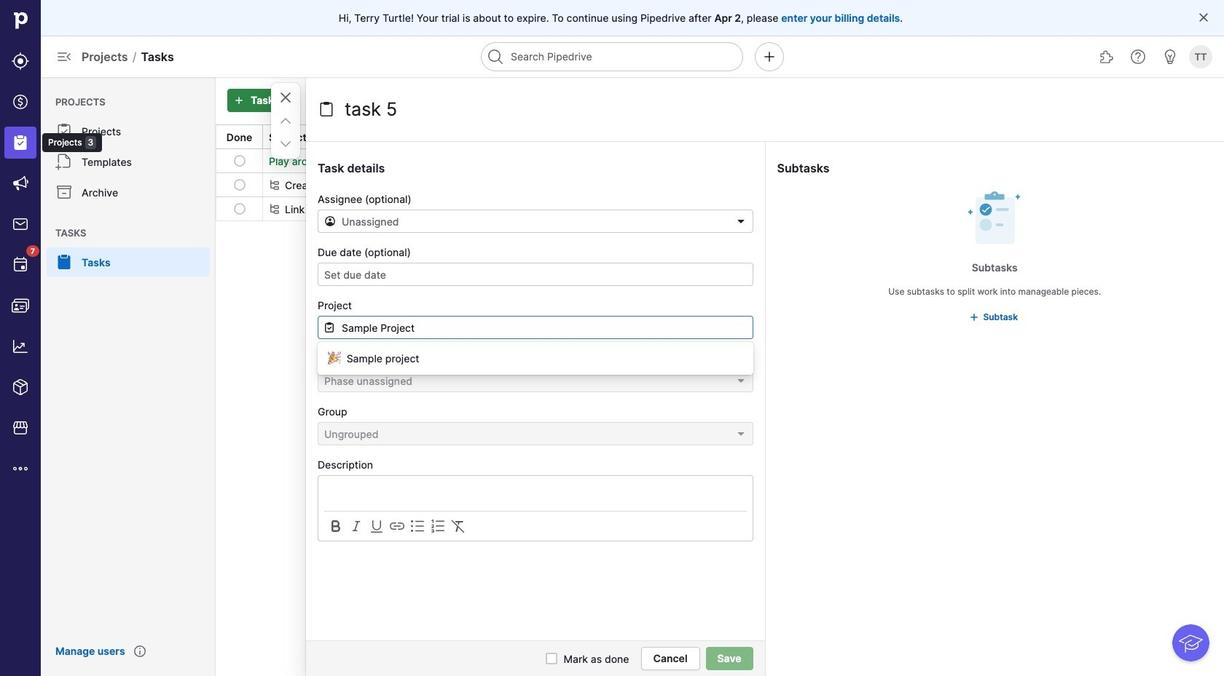 Task type: describe. For each thing, give the bounding box(es) containing it.
1 row from the top
[[216, 149, 1224, 173]]

color undefined image inside menu item
[[55, 254, 73, 271]]

1 vertical spatial menu item
[[41, 248, 216, 277]]

color secondary image inside row
[[269, 203, 281, 215]]

projects image
[[12, 134, 29, 152]]

contacts image
[[12, 297, 29, 315]]

Search Pipedrive field
[[481, 42, 743, 71]]

color primary inverted image
[[230, 95, 248, 106]]

products image
[[12, 379, 29, 396]]

home image
[[9, 9, 31, 31]]

1 vertical spatial color undefined image
[[55, 153, 73, 171]]

marketplace image
[[12, 420, 29, 437]]

info image
[[134, 646, 145, 658]]

1 vertical spatial color secondary image
[[368, 518, 385, 536]]

insights image
[[12, 338, 29, 356]]

leads image
[[12, 52, 29, 70]]

0 vertical spatial menu item
[[0, 122, 41, 163]]

1 color undefined image from the top
[[55, 184, 73, 201]]

knowledge center bot, also known as kc bot is an onboarding assistant that allows you to see the list of onboarding items in one place for quick and easy reference. this improves your in-app experience. image
[[1173, 625, 1210, 662]]



Task type: vqa. For each thing, say whether or not it's contained in the screenshot.
the middle More actions icon
no



Task type: locate. For each thing, give the bounding box(es) containing it.
grid
[[216, 124, 1224, 222]]

Task field
[[341, 95, 567, 124]]

None text field
[[318, 316, 753, 340]]

menu item
[[0, 122, 41, 163], [41, 248, 216, 277]]

Set due date text field
[[318, 263, 753, 286]]

0 vertical spatial color undefined image
[[55, 184, 73, 201]]

2 row from the top
[[216, 173, 1224, 197]]

color link image
[[969, 312, 980, 324]]

3 row from the top
[[216, 197, 1224, 221]]

color secondary image
[[269, 179, 281, 191], [327, 518, 345, 536], [348, 518, 365, 536], [388, 518, 406, 536], [409, 518, 426, 536], [429, 518, 447, 536], [450, 518, 467, 536]]

quick add image
[[761, 48, 778, 66]]

campaigns image
[[12, 175, 29, 192]]

1 vertical spatial color undefined image
[[55, 254, 73, 271]]

more image
[[12, 461, 29, 478]]

menu toggle image
[[55, 48, 73, 66]]

color primary image
[[1198, 12, 1210, 23], [318, 101, 335, 118], [277, 112, 294, 130], [234, 155, 245, 167], [234, 203, 245, 215], [735, 216, 747, 227], [324, 322, 335, 334], [735, 428, 747, 440], [546, 654, 558, 665]]

color secondary image inside row
[[269, 179, 281, 191]]

color undefined image
[[55, 184, 73, 201], [55, 254, 73, 271]]

0 vertical spatial color secondary image
[[269, 203, 281, 215]]

2 color undefined image from the top
[[55, 254, 73, 271]]

menu
[[0, 0, 102, 677], [41, 77, 216, 677]]

sales assistant image
[[1162, 48, 1179, 66]]

color undefined image
[[55, 122, 73, 140], [55, 153, 73, 171], [12, 257, 29, 274]]

quick help image
[[1129, 48, 1147, 66]]

1 horizontal spatial color secondary image
[[368, 518, 385, 536]]

2 vertical spatial color undefined image
[[12, 257, 29, 274]]

color secondary image
[[269, 203, 281, 215], [368, 518, 385, 536]]

sales inbox image
[[12, 216, 29, 233]]

color primary image
[[277, 89, 294, 106], [828, 131, 839, 143], [277, 136, 294, 153], [234, 179, 245, 191], [324, 216, 336, 227], [735, 375, 747, 387]]

0 horizontal spatial color secondary image
[[269, 203, 281, 215]]

row
[[216, 149, 1224, 173], [216, 173, 1224, 197], [216, 197, 1224, 221]]

None field
[[318, 210, 753, 233], [318, 316, 753, 375], [318, 369, 753, 393], [318, 423, 753, 446], [318, 210, 753, 233], [318, 316, 753, 375], [318, 369, 753, 393], [318, 423, 753, 446]]

deals image
[[12, 93, 29, 111]]

0 vertical spatial color undefined image
[[55, 122, 73, 140]]



